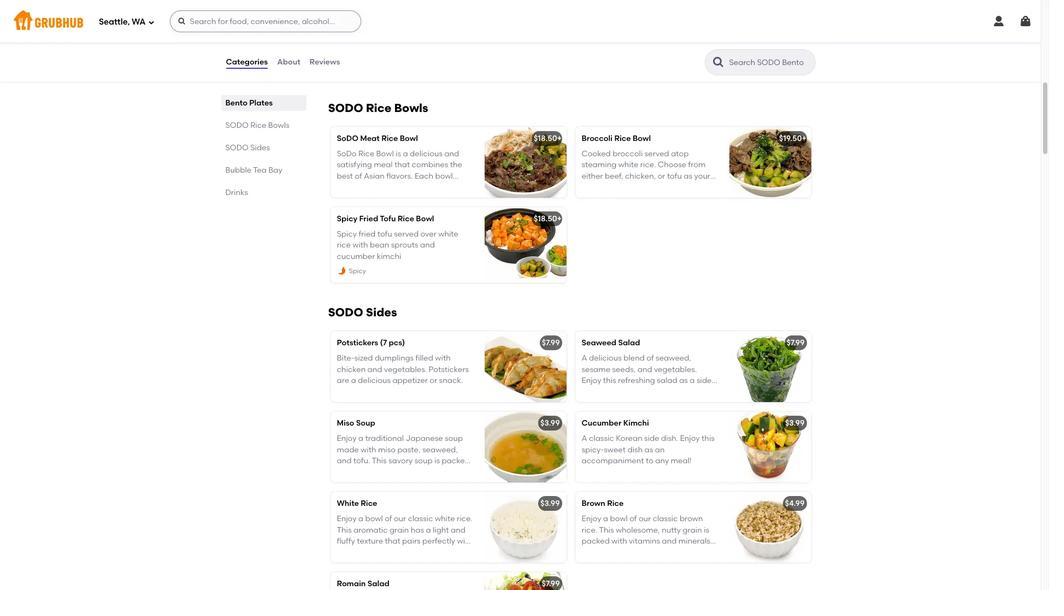 Task type: locate. For each thing, give the bounding box(es) containing it.
salad up the blend
[[619, 338, 640, 348]]

seaweed salad image
[[730, 331, 812, 402]]

this right dish.
[[702, 434, 715, 444]]

1 vertical spatial any
[[447, 468, 461, 477]]

spicy left the fried
[[337, 214, 358, 223]]

soup left is
[[415, 456, 433, 466]]

1 vertical spatial this
[[702, 434, 715, 444]]

sodo down bento plates
[[225, 121, 249, 130]]

salad for romain salad
[[368, 580, 390, 589]]

0 vertical spatial this
[[603, 376, 616, 385]]

or left "snack."
[[430, 376, 437, 385]]

1 horizontal spatial to
[[646, 456, 654, 466]]

1 vertical spatial soup
[[415, 456, 433, 466]]

any left meal!
[[656, 456, 669, 466]]

served inside cooked broccoli served atop steaming white rice. choose from either beef, chicken, or tofu as your protein of preference!
[[645, 149, 670, 159]]

0 vertical spatial bulgogi
[[356, 14, 384, 23]]

1 horizontal spatial kimchi
[[425, 63, 450, 72]]

atop
[[671, 149, 689, 159]]

0 horizontal spatial the
[[363, 74, 375, 83]]

0 vertical spatial or
[[658, 171, 666, 181]]

2 $18.50 from the top
[[534, 214, 557, 223]]

sodo
[[328, 101, 363, 115], [225, 121, 249, 130], [225, 143, 249, 153], [328, 306, 363, 319]]

reviews button
[[309, 43, 341, 82]]

0 vertical spatial sides
[[250, 143, 270, 153]]

bento left plates on the left of the page
[[225, 98, 248, 108]]

white for spicy fried tofu served over white rice with bean sprouts and cucumber kimchi
[[439, 230, 459, 239]]

a inside "bite-sized dumplings filled with chicken and vegetables. potstickers are a delicious appetizer or snack."
[[351, 376, 356, 385]]

an down dish.
[[655, 445, 665, 455]]

0 vertical spatial an
[[442, 30, 452, 39]]

palate.
[[337, 479, 363, 488]]

an inside "beef bulgogi with white rice, an array of vegetables for a salad, two pieces of juicy chicken potstickers, the tangy-sweet cucumber kimchi and a side of the hawaiian mac salad."
[[442, 30, 452, 39]]

salad
[[619, 338, 640, 348], [368, 580, 390, 589]]

spicy inside spicy fried tofu served over white rice with bean sprouts and cucumber kimchi
[[337, 230, 357, 239]]

tea
[[253, 166, 267, 175]]

0 horizontal spatial bento
[[225, 98, 248, 108]]

tofu
[[667, 171, 682, 181], [378, 230, 392, 239]]

side inside "beef bulgogi with white rice, an array of vegetables for a salad, two pieces of juicy chicken potstickers, the tangy-sweet cucumber kimchi and a side of the hawaiian mac salad."
[[337, 74, 352, 83]]

are
[[337, 376, 349, 385]]

seaweed, up is
[[423, 445, 458, 455]]

about button
[[277, 43, 301, 82]]

2 vertical spatial white
[[439, 230, 459, 239]]

$3.99 for a classic korean side dish. enjoy this spicy-sweet dish as an accompaniment to any meal!
[[786, 419, 805, 428]]

white rice image
[[485, 492, 567, 563]]

1 horizontal spatial sweet
[[604, 445, 626, 455]]

sides up (7
[[366, 306, 397, 319]]

rice down plates on the left of the page
[[250, 121, 266, 130]]

(7
[[380, 338, 387, 348]]

the left "hawaiian"
[[363, 74, 375, 83]]

dish down sesame
[[582, 387, 597, 396]]

broccoli rice bowl
[[582, 134, 651, 143]]

2 bulgogi from the top
[[356, 30, 383, 39]]

a for a delicious blend of seaweed, sesame seeds, and vegetables. enjoy this refreshing salad as a side dish or an appetizer.
[[582, 354, 587, 363]]

2 beef from the top
[[337, 30, 354, 39]]

0 horizontal spatial sodo sides
[[225, 143, 270, 153]]

kimchi down bean at the top
[[377, 252, 401, 261]]

1 horizontal spatial sides
[[366, 306, 397, 319]]

and
[[452, 63, 466, 72], [420, 241, 435, 250], [368, 365, 382, 374], [638, 365, 653, 374], [337, 456, 352, 466], [377, 468, 392, 477]]

0 horizontal spatial an
[[442, 30, 452, 39]]

seaweed, up salad
[[656, 354, 692, 363]]

bowls inside sodo rice bowls tab
[[268, 121, 289, 130]]

side left dish.
[[645, 434, 660, 444]]

1 vertical spatial bulgogi
[[356, 30, 383, 39]]

sodo sides
[[225, 143, 270, 153], [328, 306, 397, 319]]

potstickers up "snack."
[[429, 365, 469, 374]]

0 vertical spatial salad
[[619, 338, 640, 348]]

a right are
[[351, 376, 356, 385]]

delicious up sesame
[[589, 354, 622, 363]]

0 horizontal spatial kimchi
[[377, 252, 401, 261]]

as inside a delicious blend of seaweed, sesame seeds, and vegetables. enjoy this refreshing salad as a side dish or an appetizer.
[[680, 376, 688, 385]]

dish inside a classic korean side dish. enjoy this spicy-sweet dish as an accompaniment to any meal!
[[628, 445, 643, 455]]

tofu down the choose
[[667, 171, 682, 181]]

white rice
[[337, 499, 377, 508]]

kimchi inside "beef bulgogi with white rice, an array of vegetables for a salad, two pieces of juicy chicken potstickers, the tangy-sweet cucumber kimchi and a side of the hawaiian mac salad."
[[425, 63, 450, 72]]

vegetables. up salad
[[654, 365, 697, 374]]

as down kimchi
[[645, 445, 653, 455]]

search icon image
[[712, 56, 725, 69]]

chicken inside "bite-sized dumplings filled with chicken and vegetables. potstickers are a delicious appetizer or snack."
[[337, 365, 366, 374]]

any inside "enjoy a traditional japanese soup made with miso paste, seaweed, and tofu. this savory soup is packed with flavor and sure to please any palate."
[[447, 468, 461, 477]]

chicken down vegetables
[[365, 52, 394, 61]]

side right salad
[[697, 376, 712, 385]]

of right the blend
[[647, 354, 654, 363]]

potstickers inside "bite-sized dumplings filled with chicken and vegetables. potstickers are a delicious appetizer or snack."
[[429, 365, 469, 374]]

0 horizontal spatial salad
[[368, 580, 390, 589]]

with inside spicy fried tofu served over white rice with bean sprouts and cucumber kimchi
[[353, 241, 368, 250]]

soup up packed on the bottom left of the page
[[445, 434, 463, 444]]

1 vertical spatial spicy
[[337, 230, 357, 239]]

enjoy up the made
[[337, 434, 357, 444]]

a down soup
[[359, 434, 364, 444]]

kimchi
[[425, 63, 450, 72], [377, 252, 401, 261]]

salad.
[[432, 74, 456, 83]]

1 vertical spatial served
[[394, 230, 419, 239]]

1 horizontal spatial white
[[439, 230, 459, 239]]

korean
[[616, 434, 643, 444]]

svg image
[[1020, 15, 1033, 28], [177, 17, 186, 26], [148, 19, 154, 25]]

0 vertical spatial seaweed,
[[656, 354, 692, 363]]

1 horizontal spatial the
[[440, 52, 452, 61]]

0 vertical spatial to
[[646, 456, 654, 466]]

brown
[[582, 499, 606, 508]]

2 horizontal spatial svg image
[[1020, 15, 1033, 28]]

0 horizontal spatial delicious
[[358, 376, 391, 385]]

an up two
[[442, 30, 452, 39]]

1 horizontal spatial tofu
[[667, 171, 682, 181]]

spicy
[[337, 214, 358, 223], [337, 230, 357, 239], [349, 267, 366, 275]]

this inside a delicious blend of seaweed, sesame seeds, and vegetables. enjoy this refreshing salad as a side dish or an appetizer.
[[603, 376, 616, 385]]

$4.99
[[785, 499, 805, 508]]

0 horizontal spatial vegetables.
[[384, 365, 427, 374]]

0 horizontal spatial potstickers
[[337, 338, 378, 348]]

with up the 'for'
[[385, 30, 401, 39]]

as
[[684, 171, 693, 181], [680, 376, 688, 385], [645, 445, 653, 455]]

seaweed, inside "enjoy a traditional japanese soup made with miso paste, seaweed, and tofu. this savory soup is packed with flavor and sure to please any palate."
[[423, 445, 458, 455]]

0 horizontal spatial bowls
[[268, 121, 289, 130]]

1 vertical spatial as
[[680, 376, 688, 385]]

sodo meat rice bowl image
[[485, 127, 567, 198]]

1 vertical spatial the
[[363, 74, 375, 83]]

0 vertical spatial chicken
[[365, 52, 394, 61]]

drinks
[[225, 188, 248, 197]]

1 vertical spatial sodo sides
[[328, 306, 397, 319]]

2 a from the top
[[582, 434, 587, 444]]

two
[[432, 41, 446, 50]]

a right the 'for'
[[401, 41, 406, 50]]

the
[[440, 52, 452, 61], [363, 74, 375, 83]]

with down 'fried' on the left of the page
[[353, 241, 368, 250]]

2 horizontal spatial enjoy
[[680, 434, 700, 444]]

spicy fried tofu rice bowl
[[337, 214, 434, 223]]

svg image
[[993, 15, 1006, 28]]

sides up tea
[[250, 143, 270, 153]]

sodo sides up bubble tea bay
[[225, 143, 270, 153]]

$19.50 +
[[780, 134, 807, 143]]

and down "over"
[[420, 241, 435, 250]]

this down sesame
[[603, 376, 616, 385]]

sodo sides tab
[[225, 142, 302, 154]]

1 horizontal spatial any
[[656, 456, 669, 466]]

0 horizontal spatial sides
[[250, 143, 270, 153]]

white inside spicy fried tofu served over white rice with bean sprouts and cucumber kimchi
[[439, 230, 459, 239]]

a up spicy-
[[582, 434, 587, 444]]

to left meal!
[[646, 456, 654, 466]]

this inside a classic korean side dish. enjoy this spicy-sweet dish as an accompaniment to any meal!
[[702, 434, 715, 444]]

bowls down bento plates "tab"
[[268, 121, 289, 130]]

potstickers,
[[396, 52, 438, 61]]

1 bulgogi from the top
[[356, 14, 384, 23]]

1 horizontal spatial delicious
[[589, 354, 622, 363]]

2 horizontal spatial or
[[658, 171, 666, 181]]

or inside "bite-sized dumplings filled with chicken and vegetables. potstickers are a delicious appetizer or snack."
[[430, 376, 437, 385]]

bulgogi inside "beef bulgogi with white rice, an array of vegetables for a salad, two pieces of juicy chicken potstickers, the tangy-sweet cucumber kimchi and a side of the hawaiian mac salad."
[[356, 30, 383, 39]]

a delicious blend of seaweed, sesame seeds, and vegetables. enjoy this refreshing salad as a side dish or an appetizer.
[[582, 354, 712, 396]]

1 vertical spatial bento
[[225, 98, 248, 108]]

white up salad,
[[403, 30, 423, 39]]

to right sure
[[411, 468, 419, 477]]

an down seeds,
[[608, 387, 618, 396]]

cucumber down rice
[[337, 252, 375, 261]]

1 horizontal spatial dish
[[628, 445, 643, 455]]

side inside a classic korean side dish. enjoy this spicy-sweet dish as an accompaniment to any meal!
[[645, 434, 660, 444]]

and inside spicy fried tofu served over white rice with bean sprouts and cucumber kimchi
[[420, 241, 435, 250]]

$7.99 for a delicious blend of seaweed, sesame seeds, and vegetables. enjoy this refreshing salad as a side dish or an appetizer.
[[787, 338, 805, 348]]

and down sized
[[368, 365, 382, 374]]

sodo rice bowls up sodo meat rice bowl on the left of the page
[[328, 101, 428, 115]]

1 vegetables. from the left
[[384, 365, 427, 374]]

seaweed, inside a delicious blend of seaweed, sesame seeds, and vegetables. enjoy this refreshing salad as a side dish or an appetizer.
[[656, 354, 692, 363]]

chicken
[[365, 52, 394, 61], [337, 365, 366, 374]]

2 $18.50 + from the top
[[534, 214, 562, 223]]

rice
[[366, 101, 392, 115], [250, 121, 266, 130], [382, 134, 398, 143], [615, 134, 631, 143], [398, 214, 414, 223], [361, 499, 377, 508], [607, 499, 624, 508]]

a
[[401, 41, 406, 50], [468, 63, 473, 72], [351, 376, 356, 385], [690, 376, 695, 385], [359, 434, 364, 444]]

0 horizontal spatial sweet
[[362, 63, 384, 72]]

packed
[[442, 456, 470, 466]]

1 $18.50 from the top
[[534, 134, 557, 143]]

refreshing
[[618, 376, 655, 385]]

beef bulgogi bento image
[[485, 7, 567, 78]]

to inside a classic korean side dish. enjoy this spicy-sweet dish as an accompaniment to any meal!
[[646, 456, 654, 466]]

bubble
[[225, 166, 252, 175]]

japanese
[[406, 434, 443, 444]]

kimchi up salad. at left
[[425, 63, 450, 72]]

cucumber up "hawaiian"
[[385, 63, 424, 72]]

sodo rice bowls inside tab
[[225, 121, 289, 130]]

as right salad
[[680, 376, 688, 385]]

2 vertical spatial as
[[645, 445, 653, 455]]

kalbi bento image
[[730, 7, 812, 78]]

spicy fried tofu rice bowl image
[[485, 207, 567, 278]]

with inside "bite-sized dumplings filled with chicken and vegetables. potstickers are a delicious appetizer or snack."
[[435, 354, 451, 363]]

0 vertical spatial dish
[[582, 387, 597, 396]]

0 horizontal spatial this
[[603, 376, 616, 385]]

1 horizontal spatial this
[[702, 434, 715, 444]]

or inside a delicious blend of seaweed, sesame seeds, and vegetables. enjoy this refreshing salad as a side dish or an appetizer.
[[599, 387, 607, 396]]

0 vertical spatial cucumber
[[385, 63, 424, 72]]

and up refreshing
[[638, 365, 653, 374]]

0 vertical spatial delicious
[[589, 354, 622, 363]]

dish
[[582, 387, 597, 396], [628, 445, 643, 455]]

cucumber inside spicy fried tofu served over white rice with bean sprouts and cucumber kimchi
[[337, 252, 375, 261]]

potstickers up sized
[[337, 338, 378, 348]]

sodo meat rice bowl
[[337, 134, 418, 143]]

0 horizontal spatial served
[[394, 230, 419, 239]]

white
[[403, 30, 423, 39], [619, 160, 639, 170], [439, 230, 459, 239]]

tofu
[[380, 214, 396, 223]]

0 horizontal spatial sodo rice bowls
[[225, 121, 289, 130]]

side
[[337, 74, 352, 83], [697, 376, 712, 385], [645, 434, 660, 444]]

1 vertical spatial $18.50
[[534, 214, 557, 223]]

vegetables. up 'appetizer'
[[384, 365, 427, 374]]

rice up broccoli
[[615, 134, 631, 143]]

sodo rice bowls down plates on the left of the page
[[225, 121, 289, 130]]

enjoy right dish.
[[680, 434, 700, 444]]

Search SODO Bento search field
[[728, 57, 812, 68]]

0 vertical spatial side
[[337, 74, 352, 83]]

enjoy down sesame
[[582, 376, 602, 385]]

1 vertical spatial to
[[411, 468, 419, 477]]

0 vertical spatial spicy
[[337, 214, 358, 223]]

1 horizontal spatial vegetables.
[[654, 365, 697, 374]]

served up rice.
[[645, 149, 670, 159]]

1 vertical spatial potstickers
[[429, 365, 469, 374]]

any
[[656, 456, 669, 466], [447, 468, 461, 477]]

salad right romain
[[368, 580, 390, 589]]

the down two
[[440, 52, 452, 61]]

0 horizontal spatial enjoy
[[337, 434, 357, 444]]

made
[[337, 445, 359, 455]]

0 vertical spatial served
[[645, 149, 670, 159]]

cooked broccoli served atop steaming white rice. choose from either beef, chicken, or tofu as your protein of preference!
[[582, 149, 711, 192]]

1 horizontal spatial soup
[[445, 434, 463, 444]]

beef inside "beef bulgogi with white rice, an array of vegetables for a salad, two pieces of juicy chicken potstickers, the tangy-sweet cucumber kimchi and a side of the hawaiian mac salad."
[[337, 30, 354, 39]]

seaweed,
[[656, 354, 692, 363], [423, 445, 458, 455]]

0 horizontal spatial tofu
[[378, 230, 392, 239]]

bowls down mac
[[394, 101, 428, 115]]

2 vertical spatial an
[[655, 445, 665, 455]]

and inside a delicious blend of seaweed, sesame seeds, and vegetables. enjoy this refreshing salad as a side dish or an appetizer.
[[638, 365, 653, 374]]

2 vertical spatial or
[[599, 387, 607, 396]]

1 horizontal spatial seaweed,
[[656, 354, 692, 363]]

2 vegetables. from the left
[[654, 365, 697, 374]]

potstickers
[[337, 338, 378, 348], [429, 365, 469, 374]]

delicious down sized
[[358, 376, 391, 385]]

as down from at the right top of the page
[[684, 171, 693, 181]]

1 vertical spatial or
[[430, 376, 437, 385]]

0 vertical spatial bento
[[386, 14, 408, 23]]

1 vertical spatial salad
[[368, 580, 390, 589]]

2 horizontal spatial an
[[655, 445, 665, 455]]

enjoy a traditional japanese soup made with miso paste, seaweed, and tofu. this savory soup is packed with flavor and sure to please any palate.
[[337, 434, 470, 488]]

white inside cooked broccoli served atop steaming white rice. choose from either beef, chicken, or tofu as your protein of preference!
[[619, 160, 639, 170]]

0 vertical spatial $18.50
[[534, 134, 557, 143]]

$18.50 + for "spicy fried tofu rice bowl" image
[[534, 214, 562, 223]]

or down the choose
[[658, 171, 666, 181]]

dish down korean
[[628, 445, 643, 455]]

any inside a classic korean side dish. enjoy this spicy-sweet dish as an accompaniment to any meal!
[[656, 456, 669, 466]]

spicy for spicy fried tofu rice bowl
[[337, 214, 358, 223]]

bento plates tab
[[225, 97, 302, 109]]

0 horizontal spatial svg image
[[148, 19, 154, 25]]

traditional
[[365, 434, 404, 444]]

sodo sides inside tab
[[225, 143, 270, 153]]

1 horizontal spatial side
[[645, 434, 660, 444]]

any down packed on the bottom left of the page
[[447, 468, 461, 477]]

romain salad image
[[485, 572, 567, 590]]

dumplings
[[375, 354, 414, 363]]

cucumber
[[385, 63, 424, 72], [337, 252, 375, 261]]

white down broccoli
[[619, 160, 639, 170]]

about
[[277, 57, 300, 67]]

1 horizontal spatial served
[[645, 149, 670, 159]]

1 horizontal spatial cucumber
[[385, 63, 424, 72]]

enjoy
[[582, 376, 602, 385], [337, 434, 357, 444], [680, 434, 700, 444]]

delicious inside "bite-sized dumplings filled with chicken and vegetables. potstickers are a delicious appetizer or snack."
[[358, 376, 391, 385]]

0 horizontal spatial seaweed,
[[423, 445, 458, 455]]

sodo sides up potstickers (7 pcs)
[[328, 306, 397, 319]]

spicy right the spicy image
[[349, 267, 366, 275]]

served up sprouts
[[394, 230, 419, 239]]

a inside a delicious blend of seaweed, sesame seeds, and vegetables. enjoy this refreshing salad as a side dish or an appetizer.
[[582, 354, 587, 363]]

with
[[385, 30, 401, 39], [353, 241, 368, 250], [435, 354, 451, 363], [361, 445, 376, 455], [337, 468, 353, 477]]

bulgogi for with
[[356, 30, 383, 39]]

1 vertical spatial sodo rice bowls
[[225, 121, 289, 130]]

$18.50
[[534, 134, 557, 143], [534, 214, 557, 223]]

seaweed salad
[[582, 338, 640, 348]]

rice,
[[425, 30, 440, 39]]

miso soup image
[[485, 412, 567, 483]]

meal!
[[671, 456, 692, 466]]

to inside "enjoy a traditional japanese soup made with miso paste, seaweed, and tofu. this savory soup is packed with flavor and sure to please any palate."
[[411, 468, 419, 477]]

bowl up broccoli
[[633, 134, 651, 143]]

dish inside a delicious blend of seaweed, sesame seeds, and vegetables. enjoy this refreshing salad as a side dish or an appetizer.
[[582, 387, 597, 396]]

0 horizontal spatial or
[[430, 376, 437, 385]]

a up sesame
[[582, 354, 587, 363]]

or inside cooked broccoli served atop steaming white rice. choose from either beef, chicken, or tofu as your protein of preference!
[[658, 171, 666, 181]]

0 horizontal spatial cucumber
[[337, 252, 375, 261]]

rice up sodo meat rice bowl on the left of the page
[[366, 101, 392, 115]]

0 vertical spatial sodo rice bowls
[[328, 101, 428, 115]]

delicious
[[589, 354, 622, 363], [358, 376, 391, 385]]

sweet down juicy
[[362, 63, 384, 72]]

1 horizontal spatial enjoy
[[582, 376, 602, 385]]

2 vertical spatial side
[[645, 434, 660, 444]]

sweet
[[362, 63, 384, 72], [604, 445, 626, 455]]

+
[[557, 134, 562, 143], [802, 134, 807, 143], [557, 214, 562, 223]]

sweet up the accompaniment
[[604, 445, 626, 455]]

and up salad. at left
[[452, 63, 466, 72]]

to
[[646, 456, 654, 466], [411, 468, 419, 477]]

0 vertical spatial sweet
[[362, 63, 384, 72]]

a right salad
[[690, 376, 695, 385]]

0 horizontal spatial dish
[[582, 387, 597, 396]]

a inside a classic korean side dish. enjoy this spicy-sweet dish as an accompaniment to any meal!
[[582, 434, 587, 444]]

1 a from the top
[[582, 354, 587, 363]]

potstickers (7 pcs) image
[[485, 331, 567, 402]]

0 horizontal spatial side
[[337, 74, 352, 83]]

tangy-
[[337, 63, 362, 72]]

1 vertical spatial seaweed,
[[423, 445, 458, 455]]

with right filled
[[435, 354, 451, 363]]

$3.99
[[541, 419, 560, 428], [786, 419, 805, 428], [541, 499, 560, 508]]

1 vertical spatial kimchi
[[377, 252, 401, 261]]

1 horizontal spatial bento
[[386, 14, 408, 23]]

with inside "beef bulgogi with white rice, an array of vegetables for a salad, two pieces of juicy chicken potstickers, the tangy-sweet cucumber kimchi and a side of the hawaiian mac salad."
[[385, 30, 401, 39]]

1 $18.50 + from the top
[[534, 134, 562, 143]]

0 vertical spatial as
[[684, 171, 693, 181]]

broccoli
[[613, 149, 643, 159]]

chicken down bite-
[[337, 365, 366, 374]]

0 vertical spatial tofu
[[667, 171, 682, 181]]

0 vertical spatial sodo sides
[[225, 143, 270, 153]]

an
[[442, 30, 452, 39], [608, 387, 618, 396], [655, 445, 665, 455]]

miso soup
[[337, 419, 375, 428]]

1 vertical spatial chicken
[[337, 365, 366, 374]]

or down sesame
[[599, 387, 607, 396]]

1 vertical spatial beef
[[337, 30, 354, 39]]

bento up the 'for'
[[386, 14, 408, 23]]

white right "over"
[[439, 230, 459, 239]]

of down "beef,"
[[610, 183, 618, 192]]

0 vertical spatial kimchi
[[425, 63, 450, 72]]

wa
[[132, 17, 146, 27]]

$18.50 + for sodo meat rice bowl image
[[534, 134, 562, 143]]

sweet inside "beef bulgogi with white rice, an array of vegetables for a salad, two pieces of juicy chicken potstickers, the tangy-sweet cucumber kimchi and a side of the hawaiian mac salad."
[[362, 63, 384, 72]]

1 beef from the top
[[337, 14, 354, 23]]

rice right meat
[[382, 134, 398, 143]]

1 horizontal spatial potstickers
[[429, 365, 469, 374]]

0 vertical spatial potstickers
[[337, 338, 378, 348]]

vegetables. inside "bite-sized dumplings filled with chicken and vegetables. potstickers are a delicious appetizer or snack."
[[384, 365, 427, 374]]

tofu up bean at the top
[[378, 230, 392, 239]]



Task type: vqa. For each thing, say whether or not it's contained in the screenshot.
the to in Enjoy a traditional Japanese soup made with miso paste, seaweed, and tofu. This savory soup is packed with flavor and sure to please any palate.
yes



Task type: describe. For each thing, give the bounding box(es) containing it.
2 vertical spatial spicy
[[349, 267, 366, 275]]

bowl right meat
[[400, 134, 418, 143]]

bulgogi for bento
[[356, 14, 384, 23]]

of down the tangy-
[[354, 74, 361, 83]]

rice right the white
[[361, 499, 377, 508]]

classic
[[589, 434, 614, 444]]

for
[[389, 41, 399, 50]]

spicy fried tofu served over white rice with bean sprouts and cucumber kimchi
[[337, 230, 459, 261]]

over
[[421, 230, 437, 239]]

sodo
[[337, 134, 359, 143]]

enjoy inside "enjoy a traditional japanese soup made with miso paste, seaweed, and tofu. this savory soup is packed with flavor and sure to please any palate."
[[337, 434, 357, 444]]

seattle, wa
[[99, 17, 146, 27]]

bite-sized dumplings filled with chicken and vegetables. potstickers are a delicious appetizer or snack.
[[337, 354, 469, 385]]

kimchi
[[624, 419, 649, 428]]

your
[[695, 171, 711, 181]]

cucumber kimchi
[[582, 419, 649, 428]]

with up tofu. on the bottom left of page
[[361, 445, 376, 455]]

sprouts
[[391, 241, 419, 250]]

rice.
[[641, 160, 656, 170]]

flavor
[[354, 468, 375, 477]]

and down 'this'
[[377, 468, 392, 477]]

side inside a delicious blend of seaweed, sesame seeds, and vegetables. enjoy this refreshing salad as a side dish or an appetizer.
[[697, 376, 712, 385]]

0 vertical spatial soup
[[445, 434, 463, 444]]

chicken inside "beef bulgogi with white rice, an array of vegetables for a salad, two pieces of juicy chicken potstickers, the tangy-sweet cucumber kimchi and a side of the hawaiian mac salad."
[[365, 52, 394, 61]]

is
[[435, 456, 440, 466]]

1 horizontal spatial sodo sides
[[328, 306, 397, 319]]

beef bulgogi bento
[[337, 14, 408, 23]]

beef for beef bulgogi bento
[[337, 14, 354, 23]]

hawaiian
[[377, 74, 412, 83]]

$19.50
[[780, 134, 802, 143]]

rice right tofu
[[398, 214, 414, 223]]

accompaniment
[[582, 456, 644, 466]]

broccoli rice bowl image
[[730, 127, 812, 198]]

pieces
[[448, 41, 472, 50]]

paste,
[[398, 445, 421, 455]]

rice inside tab
[[250, 121, 266, 130]]

fried
[[359, 230, 376, 239]]

preference!
[[619, 183, 662, 192]]

beef,
[[605, 171, 624, 181]]

salad,
[[408, 41, 430, 50]]

chicken,
[[625, 171, 656, 181]]

array
[[454, 30, 473, 39]]

bento inside "tab"
[[225, 98, 248, 108]]

broccoli
[[582, 134, 613, 143]]

sesame
[[582, 365, 611, 374]]

rice
[[337, 241, 351, 250]]

cucumber kimchi image
[[730, 412, 812, 483]]

bite-
[[337, 354, 355, 363]]

of up reviews
[[337, 41, 344, 50]]

categories
[[226, 57, 268, 67]]

beef bulgogi with white rice, an array of vegetables for a salad, two pieces of juicy chicken potstickers, the tangy-sweet cucumber kimchi and a side of the hawaiian mac salad.
[[337, 30, 473, 83]]

delicious inside a delicious blend of seaweed, sesame seeds, and vegetables. enjoy this refreshing salad as a side dish or an appetizer.
[[589, 354, 622, 363]]

seattle,
[[99, 17, 130, 27]]

miso
[[378, 445, 396, 455]]

of inside a delicious blend of seaweed, sesame seeds, and vegetables. enjoy this refreshing salad as a side dish or an appetizer.
[[647, 354, 654, 363]]

steaming
[[582, 160, 617, 170]]

either
[[582, 171, 603, 181]]

drinks tab
[[225, 187, 302, 198]]

bento plates
[[225, 98, 273, 108]]

1 horizontal spatial bowls
[[394, 101, 428, 115]]

+ for sodo meat rice bowl
[[557, 134, 562, 143]]

as inside a classic korean side dish. enjoy this spicy-sweet dish as an accompaniment to any meal!
[[645, 445, 653, 455]]

miso
[[337, 419, 354, 428]]

white for cooked broccoli served atop steaming white rice. choose from either beef, chicken, or tofu as your protein of preference!
[[619, 160, 639, 170]]

seeds,
[[613, 365, 636, 374]]

served inside spicy fried tofu served over white rice with bean sprouts and cucumber kimchi
[[394, 230, 419, 239]]

0 vertical spatial the
[[440, 52, 452, 61]]

a classic korean side dish. enjoy this spicy-sweet dish as an accompaniment to any meal!
[[582, 434, 715, 466]]

and down the made
[[337, 456, 352, 466]]

blend
[[624, 354, 645, 363]]

appetizer.
[[620, 387, 657, 396]]

filled
[[416, 354, 433, 363]]

of left juicy
[[337, 52, 344, 61]]

spicy-
[[582, 445, 604, 455]]

enjoy inside a classic korean side dish. enjoy this spicy-sweet dish as an accompaniment to any meal!
[[680, 434, 700, 444]]

beef for beef bulgogi with white rice, an array of vegetables for a salad, two pieces of juicy chicken potstickers, the tangy-sweet cucumber kimchi and a side of the hawaiian mac salad.
[[337, 30, 354, 39]]

romain
[[337, 580, 366, 589]]

sweet inside a classic korean side dish. enjoy this spicy-sweet dish as an accompaniment to any meal!
[[604, 445, 626, 455]]

fried
[[359, 214, 378, 223]]

plates
[[249, 98, 273, 108]]

bubble tea bay tab
[[225, 165, 302, 176]]

from
[[689, 160, 706, 170]]

sides inside tab
[[250, 143, 270, 153]]

bowl up "over"
[[416, 214, 434, 223]]

cucumber
[[582, 419, 622, 428]]

meat
[[360, 134, 380, 143]]

potstickers (7 pcs)
[[337, 338, 405, 348]]

main navigation navigation
[[0, 0, 1041, 43]]

sodo rice bowls tab
[[225, 120, 302, 131]]

bay
[[269, 166, 282, 175]]

mac
[[414, 74, 431, 83]]

sodo up "sodo"
[[328, 101, 363, 115]]

savory
[[389, 456, 413, 466]]

a inside a delicious blend of seaweed, sesame seeds, and vegetables. enjoy this refreshing salad as a side dish or an appetizer.
[[690, 376, 695, 385]]

tofu inside spicy fried tofu served over white rice with bean sprouts and cucumber kimchi
[[378, 230, 392, 239]]

1 horizontal spatial svg image
[[177, 17, 186, 26]]

rice right brown
[[607, 499, 624, 508]]

and inside "bite-sized dumplings filled with chicken and vegetables. potstickers are a delicious appetizer or snack."
[[368, 365, 382, 374]]

$18.50 for "spicy fried tofu rice bowl" image
[[534, 214, 557, 223]]

and inside "beef bulgogi with white rice, an array of vegetables for a salad, two pieces of juicy chicken potstickers, the tangy-sweet cucumber kimchi and a side of the hawaiian mac salad."
[[452, 63, 466, 72]]

an inside a classic korean side dish. enjoy this spicy-sweet dish as an accompaniment to any meal!
[[655, 445, 665, 455]]

cucumber inside "beef bulgogi with white rice, an array of vegetables for a salad, two pieces of juicy chicken potstickers, the tangy-sweet cucumber kimchi and a side of the hawaiian mac salad."
[[385, 63, 424, 72]]

tofu inside cooked broccoli served atop steaming white rice. choose from either beef, chicken, or tofu as your protein of preference!
[[667, 171, 682, 181]]

this
[[372, 456, 387, 466]]

vegetables. inside a delicious blend of seaweed, sesame seeds, and vegetables. enjoy this refreshing salad as a side dish or an appetizer.
[[654, 365, 697, 374]]

brown rice
[[582, 499, 624, 508]]

sized
[[355, 354, 373, 363]]

romain salad
[[337, 580, 390, 589]]

+ for broccoli rice bowl
[[802, 134, 807, 143]]

protein
[[582, 183, 608, 192]]

please
[[421, 468, 445, 477]]

$18.50 for sodo meat rice bowl image
[[534, 134, 557, 143]]

a for a classic korean side dish. enjoy this spicy-sweet dish as an accompaniment to any meal!
[[582, 434, 587, 444]]

white
[[337, 499, 359, 508]]

enjoy inside a delicious blend of seaweed, sesame seeds, and vegetables. enjoy this refreshing salad as a side dish or an appetizer.
[[582, 376, 602, 385]]

1 vertical spatial sides
[[366, 306, 397, 319]]

bean
[[370, 241, 389, 250]]

categories button
[[225, 43, 269, 82]]

snack.
[[439, 376, 463, 385]]

1 horizontal spatial sodo rice bowls
[[328, 101, 428, 115]]

spicy for spicy fried tofu served over white rice with bean sprouts and cucumber kimchi
[[337, 230, 357, 239]]

bubble tea bay
[[225, 166, 282, 175]]

0 horizontal spatial soup
[[415, 456, 433, 466]]

kimchi inside spicy fried tofu served over white rice with bean sprouts and cucumber kimchi
[[377, 252, 401, 261]]

$3.99 for enjoy a traditional japanese soup made with miso paste, seaweed, and tofu. this savory soup is packed with flavor and sure to please any palate.
[[541, 419, 560, 428]]

tofu.
[[354, 456, 370, 466]]

a inside "enjoy a traditional japanese soup made with miso paste, seaweed, and tofu. this savory soup is packed with flavor and sure to please any palate."
[[359, 434, 364, 444]]

reviews
[[310, 57, 340, 67]]

with up palate.
[[337, 468, 353, 477]]

salad for seaweed salad
[[619, 338, 640, 348]]

choose
[[658, 160, 687, 170]]

appetizer
[[393, 376, 428, 385]]

sodo up bubble
[[225, 143, 249, 153]]

an inside a delicious blend of seaweed, sesame seeds, and vegetables. enjoy this refreshing salad as a side dish or an appetizer.
[[608, 387, 618, 396]]

juicy
[[346, 52, 363, 61]]

white inside "beef bulgogi with white rice, an array of vegetables for a salad, two pieces of juicy chicken potstickers, the tangy-sweet cucumber kimchi and a side of the hawaiian mac salad."
[[403, 30, 423, 39]]

pcs)
[[389, 338, 405, 348]]

a down pieces
[[468, 63, 473, 72]]

spicy image
[[337, 266, 347, 276]]

sodo up potstickers (7 pcs)
[[328, 306, 363, 319]]

$7.99 for bite-sized dumplings filled with chicken and vegetables. potstickers are a delicious appetizer or snack.
[[542, 338, 560, 348]]

sure
[[394, 468, 409, 477]]

salad
[[657, 376, 678, 385]]

vegetables
[[346, 41, 387, 50]]

as inside cooked broccoli served atop steaming white rice. choose from either beef, chicken, or tofu as your protein of preference!
[[684, 171, 693, 181]]

of inside cooked broccoli served atop steaming white rice. choose from either beef, chicken, or tofu as your protein of preference!
[[610, 183, 618, 192]]

Search for food, convenience, alcohol... search field
[[170, 10, 361, 32]]

brown rice image
[[730, 492, 812, 563]]



